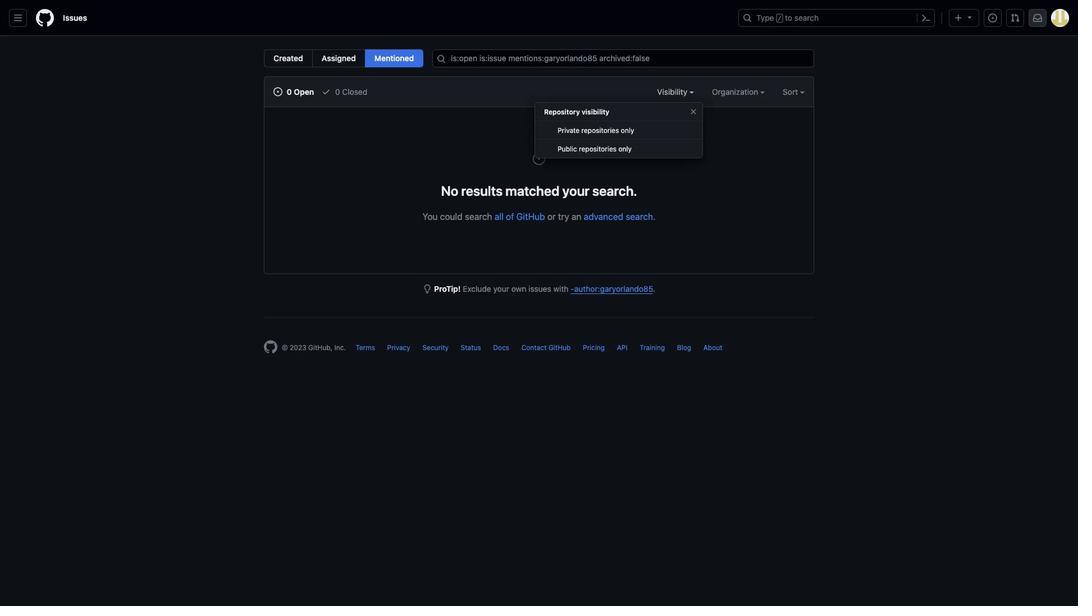 Task type: vqa. For each thing, say whether or not it's contained in the screenshot.
Team column options image
no



Task type: locate. For each thing, give the bounding box(es) containing it.
github right of
[[517, 211, 545, 222]]

.
[[654, 211, 656, 222], [653, 285, 656, 294]]

plus image
[[955, 13, 964, 22]]

open
[[294, 87, 314, 96]]

matched
[[506, 183, 560, 199]]

of
[[506, 211, 515, 222]]

results
[[462, 183, 503, 199]]

advanced search link
[[584, 211, 654, 222]]

github
[[517, 211, 545, 222], [549, 344, 571, 352]]

repositories down visibility
[[582, 126, 620, 134]]

repositories
[[582, 126, 620, 134], [579, 145, 617, 153]]

homepage image
[[36, 9, 54, 27]]

0 right issue opened image
[[287, 87, 292, 96]]

1 horizontal spatial 0
[[335, 87, 340, 96]]

1 vertical spatial only
[[619, 145, 632, 153]]

type
[[757, 13, 775, 22]]

0 horizontal spatial github
[[517, 211, 545, 222]]

-
[[571, 285, 575, 294]]

docs
[[494, 344, 510, 352]]

0
[[287, 87, 292, 96], [335, 87, 340, 96]]

1 0 from the left
[[287, 87, 292, 96]]

light bulb image
[[423, 285, 432, 294]]

training
[[640, 344, 666, 352]]

0 vertical spatial issue opened image
[[989, 13, 998, 22]]

1 vertical spatial github
[[549, 344, 571, 352]]

issue opened image
[[274, 87, 283, 96]]

0 vertical spatial github
[[517, 211, 545, 222]]

github right contact
[[549, 344, 571, 352]]

search
[[795, 13, 819, 22], [465, 211, 493, 222], [626, 211, 654, 222]]

1 vertical spatial .
[[653, 285, 656, 294]]

api link
[[617, 344, 628, 352]]

privacy link
[[387, 344, 411, 352]]

1 vertical spatial your
[[494, 285, 510, 294]]

repositories for public
[[579, 145, 617, 153]]

issues
[[63, 13, 87, 22]]

author:garyorlando85
[[575, 285, 653, 294]]

security link
[[423, 344, 449, 352]]

search down search.
[[626, 211, 654, 222]]

public repositories only link
[[536, 140, 703, 158]]

blog
[[678, 344, 692, 352]]

issues
[[529, 285, 552, 294]]

private repositories only link
[[536, 121, 703, 140]]

advanced
[[584, 211, 624, 222]]

exclude
[[463, 285, 492, 294]]

footer
[[255, 318, 824, 382]]

0 open link
[[274, 86, 314, 98]]

public
[[558, 145, 578, 153]]

an
[[572, 211, 582, 222]]

search left the all
[[465, 211, 493, 222]]

visibility
[[658, 87, 690, 96]]

contact github link
[[522, 344, 571, 352]]

your left own
[[494, 285, 510, 294]]

no results matched your search.
[[441, 183, 638, 199]]

1 vertical spatial repositories
[[579, 145, 617, 153]]

notifications image
[[1034, 13, 1043, 22]]

only down the private repositories only link
[[619, 145, 632, 153]]

issue opened image
[[989, 13, 998, 22], [533, 152, 546, 166]]

created
[[274, 54, 303, 63]]

pricing
[[583, 344, 605, 352]]

0 horizontal spatial 0
[[287, 87, 292, 96]]

terms link
[[356, 344, 375, 352]]

issue opened image left public
[[533, 152, 546, 166]]

search right to
[[795, 13, 819, 22]]

0 horizontal spatial issue opened image
[[533, 152, 546, 166]]

0 right check image on the top left of the page
[[335, 87, 340, 96]]

1 horizontal spatial github
[[549, 344, 571, 352]]

git pull request image
[[1011, 13, 1020, 22]]

0 vertical spatial your
[[563, 183, 590, 199]]

1 vertical spatial issue opened image
[[533, 152, 546, 166]]

organization button
[[713, 86, 765, 98]]

2 0 from the left
[[335, 87, 340, 96]]

your up an
[[563, 183, 590, 199]]

status
[[461, 344, 481, 352]]

issue opened image left git pull request icon
[[989, 13, 998, 22]]

1 horizontal spatial issue opened image
[[989, 13, 998, 22]]

footer containing © 2023 github, inc.
[[255, 318, 824, 382]]

2023
[[290, 344, 307, 352]]

terms
[[356, 344, 375, 352]]

only for private repositories only
[[621, 126, 635, 134]]

closed
[[342, 87, 368, 96]]

repositories down private repositories only
[[579, 145, 617, 153]]

0 horizontal spatial your
[[494, 285, 510, 294]]

private repositories only
[[558, 126, 635, 134]]

check image
[[322, 87, 331, 96]]

0 vertical spatial repositories
[[582, 126, 620, 134]]

all
[[495, 211, 504, 222]]

only
[[621, 126, 635, 134], [619, 145, 632, 153]]

repositories for private
[[582, 126, 620, 134]]

0 vertical spatial only
[[621, 126, 635, 134]]

repository
[[545, 108, 580, 116]]

your
[[563, 183, 590, 199], [494, 285, 510, 294]]

contact github
[[522, 344, 571, 352]]

only up public repositories only link
[[621, 126, 635, 134]]

Issues search field
[[433, 49, 815, 67]]

command palette image
[[922, 13, 931, 22]]

could
[[440, 211, 463, 222]]



Task type: describe. For each thing, give the bounding box(es) containing it.
you
[[423, 211, 438, 222]]

1 horizontal spatial search
[[626, 211, 654, 222]]

api
[[617, 344, 628, 352]]

public repositories only
[[558, 145, 632, 153]]

status link
[[461, 344, 481, 352]]

0 closed link
[[322, 86, 368, 98]]

private
[[558, 126, 580, 134]]

only for public repositories only
[[619, 145, 632, 153]]

blog link
[[678, 344, 692, 352]]

issues element
[[264, 49, 424, 67]]

0 open
[[285, 87, 314, 96]]

about
[[704, 344, 723, 352]]

no
[[441, 183, 459, 199]]

© 2023 github, inc.
[[282, 344, 346, 352]]

1 horizontal spatial your
[[563, 183, 590, 199]]

homepage image
[[264, 341, 278, 354]]

try
[[559, 211, 570, 222]]

type / to search
[[757, 13, 819, 22]]

github,
[[309, 344, 333, 352]]

you could search all of github or try an advanced search .
[[423, 211, 656, 222]]

pricing link
[[583, 344, 605, 352]]

protip! exclude your own issues with -author:garyorlando85 .
[[434, 285, 656, 294]]

-author:garyorlando85 link
[[571, 285, 653, 294]]

0 for closed
[[335, 87, 340, 96]]

triangle down image
[[966, 13, 975, 22]]

or
[[548, 211, 556, 222]]

assigned link
[[312, 49, 366, 67]]

close menu image
[[690, 107, 698, 116]]

search image
[[437, 55, 446, 63]]

created link
[[264, 49, 313, 67]]

contact
[[522, 344, 547, 352]]

github inside footer
[[549, 344, 571, 352]]

with
[[554, 285, 569, 294]]

all of github link
[[495, 211, 545, 222]]

organization
[[713, 87, 761, 96]]

0 horizontal spatial search
[[465, 211, 493, 222]]

2 horizontal spatial search
[[795, 13, 819, 22]]

protip!
[[434, 285, 461, 294]]

security
[[423, 344, 449, 352]]

assigned
[[322, 54, 356, 63]]

0 vertical spatial .
[[654, 211, 656, 222]]

docs link
[[494, 344, 510, 352]]

inc.
[[335, 344, 346, 352]]

/
[[778, 15, 782, 22]]

privacy
[[387, 344, 411, 352]]

Search all issues text field
[[433, 49, 815, 67]]

visibility
[[582, 108, 610, 116]]

search.
[[593, 183, 638, 199]]

about link
[[704, 344, 723, 352]]

sort button
[[783, 86, 805, 98]]

to
[[786, 13, 793, 22]]

sort
[[783, 87, 799, 96]]

0 for open
[[287, 87, 292, 96]]

own
[[512, 285, 527, 294]]

0 closed
[[333, 87, 368, 96]]

visibility button
[[658, 86, 695, 98]]

repository visibility
[[545, 108, 610, 116]]

©
[[282, 344, 288, 352]]

training link
[[640, 344, 666, 352]]



